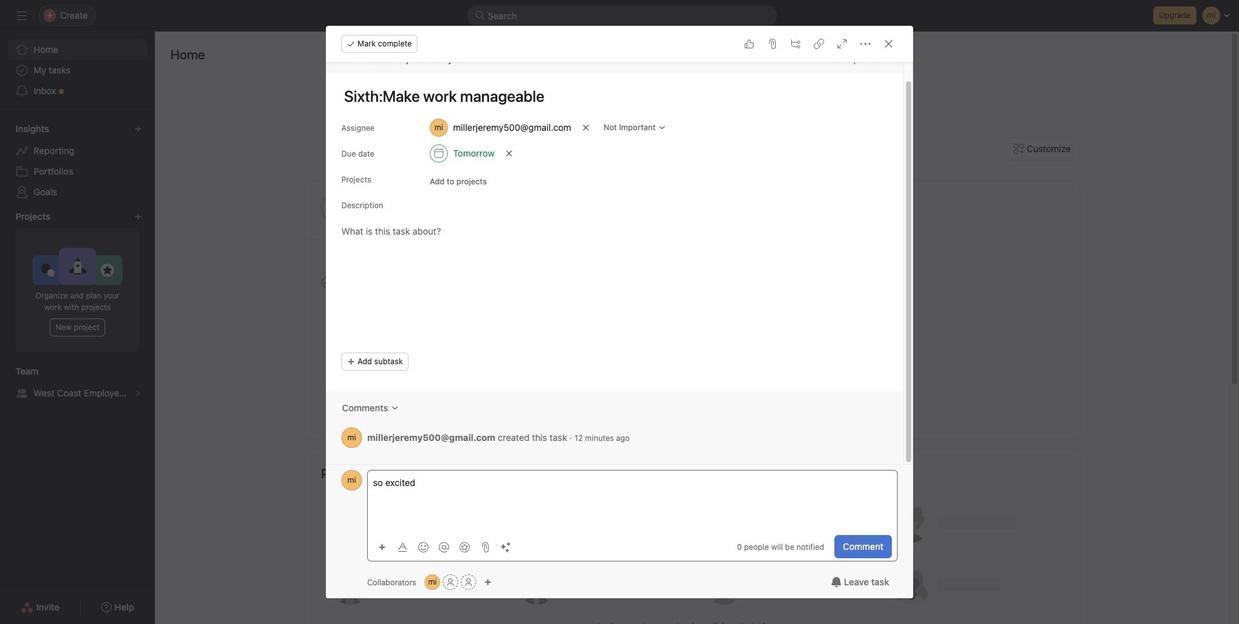 Task type: locate. For each thing, give the bounding box(es) containing it.
appreciations image
[[460, 543, 470, 553]]

close task pane image
[[884, 39, 894, 49]]

add subtask image
[[791, 39, 801, 49]]

1 horizontal spatial add or remove collaborators image
[[484, 579, 492, 587]]

add or remove collaborators image down emoji image
[[425, 575, 440, 591]]

Mark complete checkbox
[[319, 275, 334, 290]]

0 vertical spatial open user profile image
[[341, 428, 362, 449]]

more actions for this task image
[[860, 39, 871, 49]]

0 horizontal spatial add or remove collaborators image
[[425, 575, 440, 591]]

open user profile image
[[341, 428, 362, 449], [341, 471, 362, 491]]

Task Name text field
[[332, 81, 888, 111]]

add or remove collaborators image
[[425, 575, 440, 591], [484, 579, 492, 587]]

add profile photo image
[[321, 192, 352, 223]]

comments image
[[391, 405, 399, 412]]

2 open user profile image from the top
[[341, 471, 362, 491]]

main content
[[326, 45, 904, 465]]

prominent image
[[475, 10, 485, 21]]

list item
[[719, 227, 751, 259]]

1 vertical spatial open user profile image
[[341, 471, 362, 491]]

insights element
[[0, 117, 155, 205]]

insert an object image
[[378, 544, 386, 552]]

0 likes. click to like this task image
[[744, 39, 755, 49]]

toolbar
[[373, 538, 518, 557]]

add or remove collaborators image down attach a file or paste an image
[[484, 579, 492, 587]]

clear due date image
[[506, 150, 513, 157]]

remove assignee image
[[582, 124, 590, 132]]

mark complete image
[[319, 275, 334, 290]]

full screen image
[[837, 39, 848, 49]]

formatting image
[[398, 543, 408, 553]]

attach a file or paste an image image
[[480, 543, 491, 553]]



Task type: vqa. For each thing, say whether or not it's contained in the screenshot.
Task Name Text Field
yes



Task type: describe. For each thing, give the bounding box(es) containing it.
toolbar inside sixth:make work manageable dialog
[[373, 538, 518, 557]]

attachments: add a file to this task,  sixth:make work manageable image
[[767, 39, 778, 49]]

global element
[[0, 32, 155, 109]]

ai assist options (upgrade) image
[[501, 543, 511, 553]]

sixth:make work manageable dialog
[[326, 26, 913, 599]]

main content inside sixth:make work manageable dialog
[[326, 45, 904, 465]]

emoji image
[[418, 543, 429, 553]]

at mention image
[[439, 543, 449, 553]]

projects element
[[0, 205, 155, 360]]

teams element
[[0, 360, 155, 407]]

hide sidebar image
[[17, 10, 27, 21]]

1 open user profile image from the top
[[341, 428, 362, 449]]

copy task link image
[[814, 39, 824, 49]]



